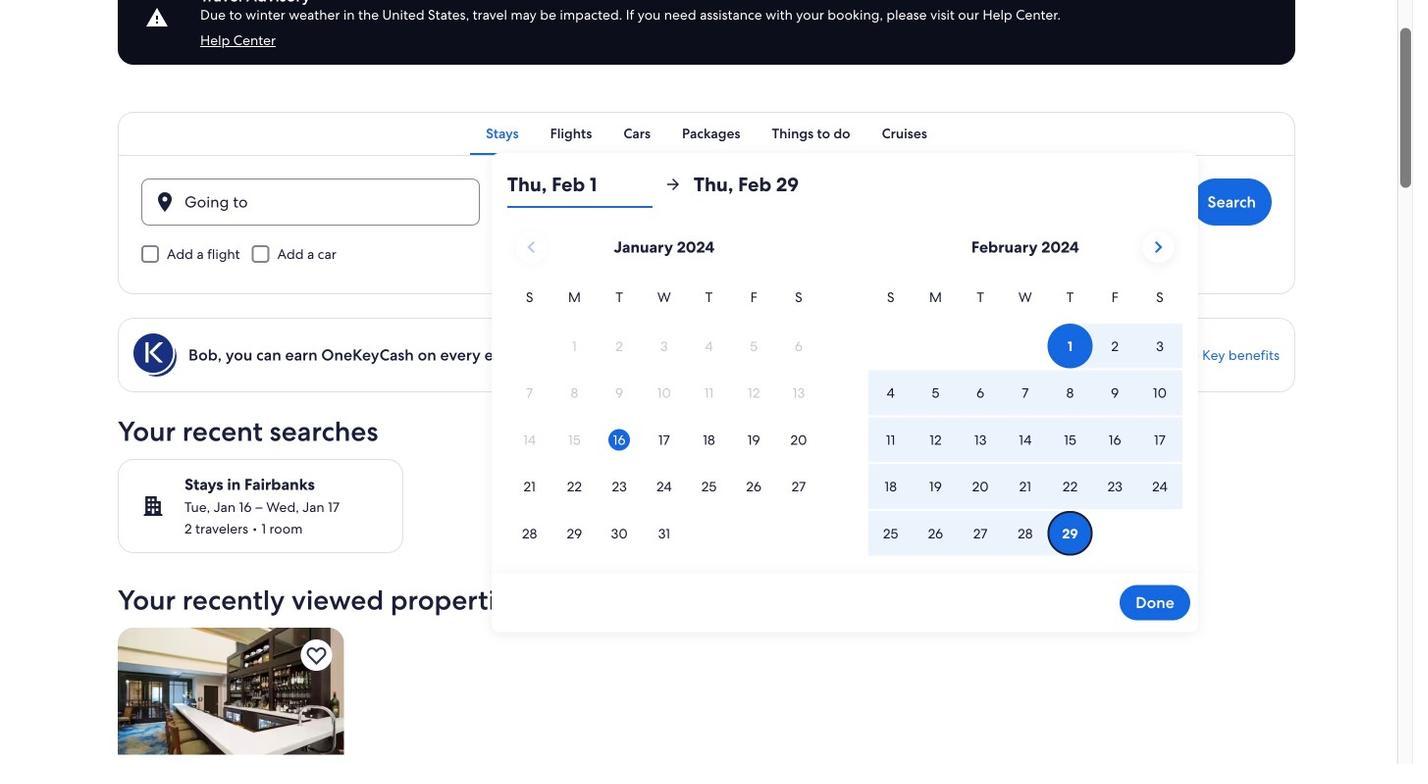 Task type: vqa. For each thing, say whether or not it's contained in the screenshot.
Spa at left bottom
no



Task type: locate. For each thing, give the bounding box(es) containing it.
directional image
[[664, 176, 682, 193]]

today element
[[609, 429, 630, 451]]

next month image
[[1147, 236, 1170, 259]]

application
[[507, 224, 1183, 558]]

one key blue tier image
[[134, 334, 177, 377]]

Save Embassy Suites Memphis to a trip checkbox
[[301, 640, 332, 671]]

january 2024 element
[[507, 287, 822, 558]]

february 2024 element
[[869, 287, 1183, 558]]

bar (on property) image
[[118, 628, 344, 756]]

tab list
[[118, 112, 1296, 155]]



Task type: describe. For each thing, give the bounding box(es) containing it.
stays image
[[141, 495, 165, 518]]

previous month image
[[520, 236, 543, 259]]



